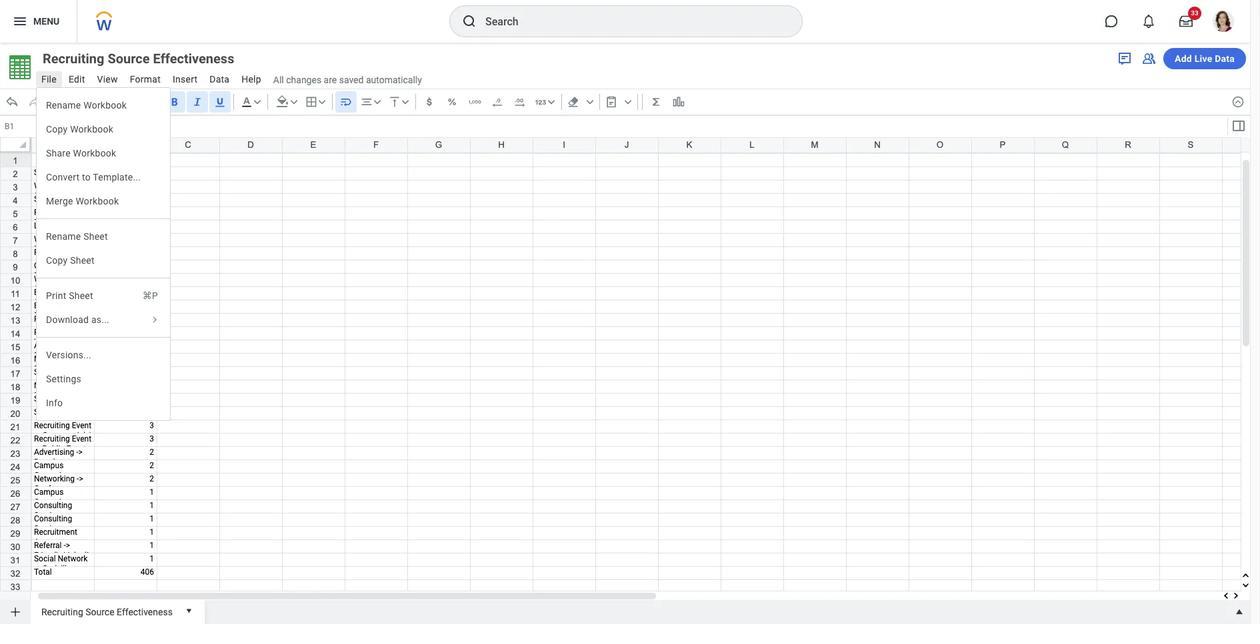 Task type: vqa. For each thing, say whether or not it's contained in the screenshot.
SETTINGS
yes



Task type: locate. For each thing, give the bounding box(es) containing it.
automatically
[[366, 74, 422, 85]]

2 vertical spatial sheet
[[69, 291, 93, 301]]

1 horizontal spatial data
[[1215, 53, 1235, 64]]

1 vertical spatial sheet
[[70, 255, 95, 266]]

bold image
[[168, 95, 181, 109]]

toolbar container region
[[0, 89, 1226, 115]]

data
[[1215, 53, 1235, 64], [210, 74, 230, 85]]

chart image
[[672, 95, 685, 109]]

menus menu bar
[[35, 70, 268, 91]]

profile logan mcneil image
[[1213, 11, 1234, 35]]

chevron down small image left eraser icon
[[545, 95, 558, 109]]

1 copy from the top
[[46, 124, 68, 135]]

sheet down the rename sheet
[[70, 255, 95, 266]]

1 vertical spatial recruiting source effectiveness button
[[36, 601, 178, 622]]

1 horizontal spatial chevron down small image
[[399, 95, 412, 109]]

recruiting source effectiveness button
[[36, 49, 258, 68], [36, 601, 178, 622]]

0 vertical spatial recruiting source effectiveness button
[[36, 49, 258, 68]]

Formula Bar text field
[[59, 117, 1226, 136]]

data up underline image
[[210, 74, 230, 85]]

1 chevron down small image from the left
[[371, 95, 384, 109]]

chevron down small image left dollar sign image
[[399, 95, 412, 109]]

convert
[[46, 172, 80, 183]]

all
[[273, 74, 284, 85]]

2 rename from the top
[[46, 231, 81, 242]]

data inside "button"
[[1215, 53, 1235, 64]]

2 copy from the top
[[46, 255, 68, 266]]

recruiting source effectiveness for second recruiting source effectiveness 'button' from the bottom
[[43, 51, 234, 67]]

underline image
[[213, 95, 227, 109]]

notifications large image
[[1142, 15, 1156, 28]]

italics image
[[191, 95, 204, 109]]

rename up copy sheet
[[46, 231, 81, 242]]

copy for copy sheet
[[46, 255, 68, 266]]

rename
[[46, 100, 81, 111], [46, 231, 81, 242]]

share workbook
[[46, 148, 116, 159]]

workbook down view
[[83, 100, 127, 111]]

share
[[46, 148, 71, 159]]

None text field
[[1, 117, 39, 136]]

add live data
[[1175, 53, 1235, 64]]

sheet up copy sheet
[[83, 231, 108, 242]]

copy workbook
[[46, 124, 113, 135]]

help
[[242, 74, 261, 85]]

workbook
[[83, 100, 127, 111], [70, 124, 113, 135], [73, 148, 116, 159], [76, 196, 119, 207]]

source for 1st recruiting source effectiveness 'button' from the bottom
[[85, 607, 114, 618]]

sheet for print sheet
[[69, 291, 93, 301]]

data right live
[[1215, 53, 1235, 64]]

recruiting for 1st recruiting source effectiveness 'button' from the bottom
[[41, 607, 83, 618]]

download as...
[[46, 315, 109, 325]]

1 vertical spatial source
[[85, 607, 114, 618]]

all changes are saved automatically button
[[268, 74, 422, 86]]

chevron down small image left border all icon
[[287, 95, 301, 109]]

menu item
[[37, 284, 170, 308]]

copy for copy workbook
[[46, 124, 68, 135]]

0 vertical spatial recruiting source effectiveness
[[43, 51, 234, 67]]

2 horizontal spatial chevron down small image
[[621, 95, 635, 109]]

versions...
[[46, 350, 91, 361]]

view
[[97, 74, 118, 85]]

border all image
[[305, 95, 318, 109]]

0 vertical spatial data
[[1215, 53, 1235, 64]]

chevron down small image right eraser icon
[[583, 95, 597, 109]]

effectiveness for 1st recruiting source effectiveness 'button' from the bottom
[[117, 607, 173, 618]]

2 chevron down small image from the left
[[399, 95, 412, 109]]

1 vertical spatial recruiting
[[41, 607, 83, 618]]

are
[[324, 74, 337, 85]]

align center image
[[360, 95, 373, 109]]

1 vertical spatial data
[[210, 74, 230, 85]]

1 vertical spatial effectiveness
[[117, 607, 173, 618]]

to
[[82, 172, 91, 183]]

undo l image
[[5, 95, 19, 109]]

1 vertical spatial rename
[[46, 231, 81, 242]]

chevron down small image left align top image
[[371, 95, 384, 109]]

workbook down rename workbook
[[70, 124, 113, 135]]

menu button
[[0, 0, 77, 43]]

0 vertical spatial source
[[108, 51, 150, 67]]

print sheet
[[46, 291, 93, 301]]

live
[[1195, 53, 1213, 64]]

0 horizontal spatial data
[[210, 74, 230, 85]]

recruiting source effectiveness
[[43, 51, 234, 67], [41, 607, 173, 618]]

rename up fx image
[[46, 100, 81, 111]]

0 vertical spatial recruiting
[[43, 51, 104, 67]]

recruiting up 'edit' at the top
[[43, 51, 104, 67]]

copy up 'share'
[[46, 124, 68, 135]]

workbook down convert to template...
[[76, 196, 119, 207]]

add footer ws image
[[9, 606, 22, 619]]

0 vertical spatial sheet
[[83, 231, 108, 242]]

numbers image
[[534, 95, 547, 109]]

grid
[[0, 137, 1260, 625]]

1 vertical spatial copy
[[46, 255, 68, 266]]

add live data button
[[1164, 48, 1246, 69]]

2 recruiting source effectiveness button from the top
[[36, 601, 178, 622]]

caret up image
[[1233, 606, 1246, 619]]

chevron down small image
[[371, 95, 384, 109], [399, 95, 412, 109], [621, 95, 635, 109]]

0 horizontal spatial chevron down small image
[[371, 95, 384, 109]]

1 vertical spatial recruiting source effectiveness
[[41, 607, 173, 618]]

chevron down small image down help
[[251, 95, 264, 109]]

recruiting
[[43, 51, 104, 67], [41, 607, 83, 618]]

effectiveness up insert
[[153, 51, 234, 67]]

chevron down small image right paste "icon"
[[621, 95, 635, 109]]

sheet
[[83, 231, 108, 242], [70, 255, 95, 266], [69, 291, 93, 301]]

chevron up circle image
[[1232, 95, 1245, 109]]

0 vertical spatial copy
[[46, 124, 68, 135]]

workbook for merge workbook
[[76, 196, 119, 207]]

copy down the rename sheet
[[46, 255, 68, 266]]

recruiting source effectiveness for 1st recruiting source effectiveness 'button' from the bottom
[[41, 607, 173, 618]]

info
[[46, 398, 63, 409]]

insert
[[173, 74, 198, 85]]

workbook for rename workbook
[[83, 100, 127, 111]]

source
[[108, 51, 150, 67], [85, 607, 114, 618]]

recruiting right add footer ws icon
[[41, 607, 83, 618]]

3 chevron down small image from the left
[[315, 95, 329, 109]]

template...
[[93, 172, 141, 183]]

source for second recruiting source effectiveness 'button' from the bottom
[[108, 51, 150, 67]]

chevron down small image down are
[[315, 95, 329, 109]]

merge
[[46, 196, 73, 207]]

add zero image
[[513, 95, 527, 109]]

0 vertical spatial rename
[[46, 100, 81, 111]]

sheet up download as...
[[69, 291, 93, 301]]

workbook up convert to template...
[[73, 148, 116, 159]]

rename for rename workbook
[[46, 100, 81, 111]]

1 rename from the top
[[46, 100, 81, 111]]

search image
[[461, 13, 477, 29]]

download as... menu item
[[37, 308, 170, 332]]

copy
[[46, 124, 68, 135], [46, 255, 68, 266]]

0 vertical spatial effectiveness
[[153, 51, 234, 67]]

chevron right small image
[[149, 314, 161, 326]]

effectiveness left caret down small "icon"
[[117, 607, 173, 618]]

chevron down small image
[[251, 95, 264, 109], [287, 95, 301, 109], [315, 95, 329, 109], [545, 95, 558, 109], [583, 95, 597, 109]]

4 chevron down small image from the left
[[545, 95, 558, 109]]

effectiveness
[[153, 51, 234, 67], [117, 607, 173, 618]]

text wrap image
[[339, 95, 353, 109]]



Task type: describe. For each thing, give the bounding box(es) containing it.
menu item containing print sheet
[[37, 284, 170, 308]]

settings
[[46, 374, 81, 385]]

33 button
[[1172, 7, 1202, 36]]

media classroom image
[[1141, 51, 1157, 67]]

eraser image
[[567, 95, 580, 109]]

merge workbook
[[46, 196, 119, 207]]

edit
[[69, 74, 85, 85]]

fx image
[[43, 119, 59, 135]]

thousands comma image
[[468, 95, 481, 109]]

effectiveness for second recruiting source effectiveness 'button' from the bottom
[[153, 51, 234, 67]]

formula editor image
[[1231, 118, 1247, 134]]

rename workbook
[[46, 100, 127, 111]]

align top image
[[388, 95, 401, 109]]

as...
[[91, 315, 109, 325]]

3 chevron down small image from the left
[[621, 95, 635, 109]]

chevron down small image for align top image
[[399, 95, 412, 109]]

convert to template...
[[46, 172, 141, 183]]

data inside menus menu bar
[[210, 74, 230, 85]]

file
[[41, 74, 57, 85]]

2 chevron down small image from the left
[[287, 95, 301, 109]]

print
[[46, 291, 66, 301]]

download
[[46, 315, 89, 325]]

autosum image
[[649, 95, 663, 109]]

workbook for copy workbook
[[70, 124, 113, 135]]

saved
[[339, 74, 364, 85]]

rename sheet
[[46, 231, 108, 242]]

sheet for copy sheet
[[70, 255, 95, 266]]

Search Workday  search field
[[485, 7, 775, 36]]

percentage image
[[445, 95, 459, 109]]

add
[[1175, 53, 1192, 64]]

paste image
[[605, 95, 618, 109]]

workbook for share workbook
[[73, 148, 116, 159]]

rename for rename sheet
[[46, 231, 81, 242]]

recruiting for second recruiting source effectiveness 'button' from the bottom
[[43, 51, 104, 67]]

all changes are saved automatically
[[273, 74, 422, 85]]

remove zero image
[[491, 95, 504, 109]]

1 recruiting source effectiveness button from the top
[[36, 49, 258, 68]]

copy sheet
[[46, 255, 95, 266]]

activity stream image
[[1117, 51, 1133, 67]]

format
[[130, 74, 161, 85]]

inbox large image
[[1180, 15, 1193, 28]]

sheet for rename sheet
[[83, 231, 108, 242]]

file menu
[[36, 87, 171, 421]]

chevron down small image for align center icon at the left of page
[[371, 95, 384, 109]]

33
[[1191, 9, 1199, 17]]

justify image
[[12, 13, 28, 29]]

5 chevron down small image from the left
[[583, 95, 597, 109]]

menu
[[33, 16, 60, 26]]

1 chevron down small image from the left
[[251, 95, 264, 109]]

caret down small image
[[182, 605, 195, 618]]

⌘p
[[142, 291, 158, 301]]

dollar sign image
[[423, 95, 436, 109]]

changes
[[286, 74, 321, 85]]



